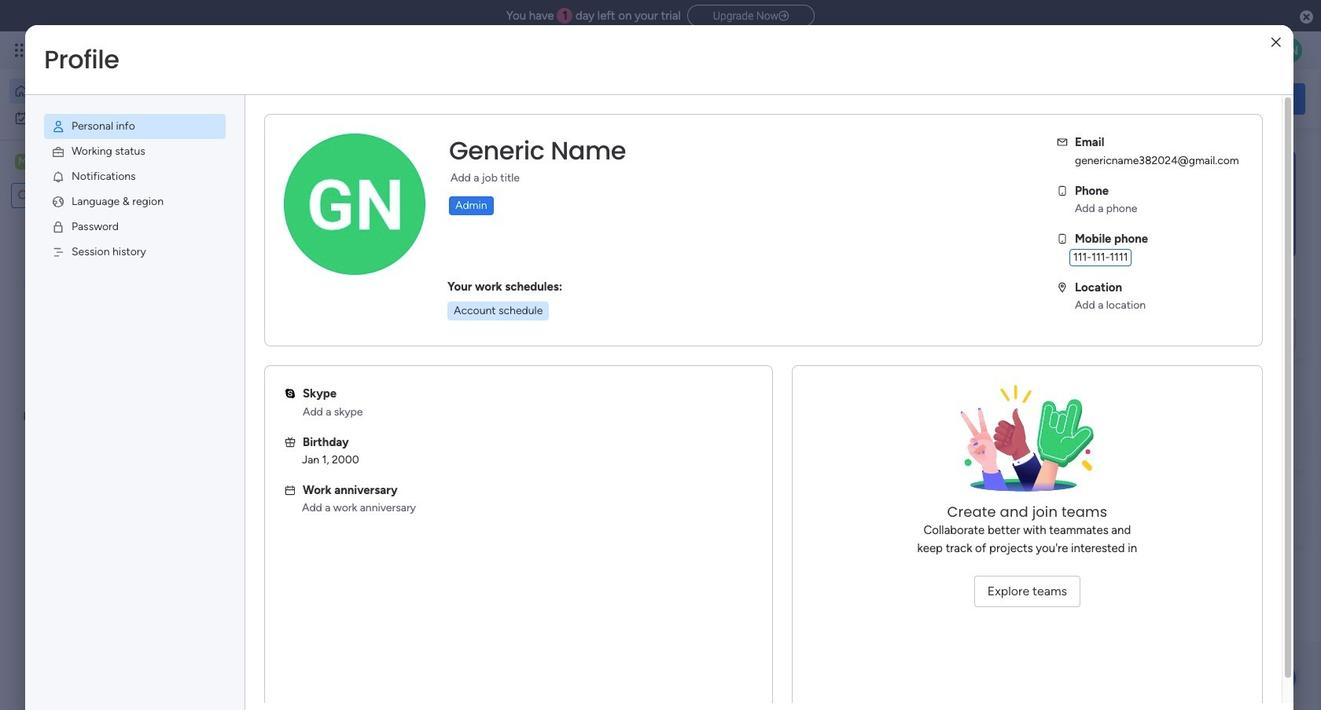 Task type: locate. For each thing, give the bounding box(es) containing it.
working status image
[[51, 145, 65, 159]]

1 public board image from the left
[[263, 318, 280, 336]]

select product image
[[14, 42, 30, 58]]

1 horizontal spatial component image
[[522, 343, 537, 357]]

v2 user feedback image
[[1082, 90, 1094, 108]]

dapulse close image
[[1300, 9, 1313, 25]]

dapulse rightstroke image
[[779, 10, 789, 22]]

option up workspace selection element
[[9, 105, 191, 131]]

option
[[9, 79, 191, 104], [9, 105, 191, 131]]

no teams image
[[949, 385, 1106, 503]]

0 horizontal spatial public board image
[[263, 318, 280, 336]]

getting started element
[[1069, 407, 1305, 470]]

menu item
[[44, 114, 226, 139], [44, 139, 226, 164], [44, 164, 226, 190], [44, 190, 226, 215], [44, 215, 226, 240], [44, 240, 226, 265]]

2 component image from the left
[[522, 343, 537, 357]]

language & region image
[[51, 195, 65, 209]]

close recently visited image
[[243, 160, 262, 179]]

public board image
[[263, 318, 280, 336], [522, 318, 540, 336]]

component image
[[263, 343, 277, 357], [522, 343, 537, 357]]

option up personal info image
[[9, 79, 191, 104]]

None field
[[445, 134, 630, 167]]

open update feed (inbox) image
[[243, 406, 262, 425]]

0 vertical spatial option
[[9, 79, 191, 104]]

1 menu item from the top
[[44, 114, 226, 139]]

1 horizontal spatial public board image
[[522, 318, 540, 336]]

1 vertical spatial option
[[9, 105, 191, 131]]

2 menu item from the top
[[44, 139, 226, 164]]

close image
[[1271, 37, 1281, 48]]

2 public board image from the left
[[522, 318, 540, 336]]

0 horizontal spatial component image
[[263, 343, 277, 357]]

1 component image from the left
[[263, 343, 277, 357]]

Search in workspace field
[[33, 187, 112, 205]]

session history image
[[51, 245, 65, 259]]

Add a mobile phone field
[[1069, 249, 1132, 266]]



Task type: describe. For each thing, give the bounding box(es) containing it.
public board image for 1st component icon
[[263, 318, 280, 336]]

workspace selection element
[[15, 153, 131, 173]]

password image
[[51, 220, 65, 234]]

5 menu item from the top
[[44, 215, 226, 240]]

6 menu item from the top
[[44, 240, 226, 265]]

public board image for 1st component icon from right
[[522, 318, 540, 336]]

2 option from the top
[[9, 105, 191, 131]]

quick search results list box
[[243, 179, 1032, 387]]

close my workspaces image
[[243, 459, 262, 478]]

clear search image
[[114, 188, 130, 204]]

workspace image
[[15, 153, 31, 171]]

generic name image
[[1277, 38, 1302, 63]]

4 menu item from the top
[[44, 190, 226, 215]]

add to favorites image
[[469, 319, 485, 335]]

notifications image
[[51, 170, 65, 184]]

workspace image
[[269, 506, 307, 544]]

3 menu item from the top
[[44, 164, 226, 190]]

1 option from the top
[[9, 79, 191, 104]]

v2 bolt switch image
[[1205, 90, 1214, 107]]

personal info image
[[51, 120, 65, 134]]

templates image image
[[1084, 150, 1291, 259]]

menu menu
[[25, 95, 245, 284]]



Task type: vqa. For each thing, say whether or not it's contained in the screenshot.
Import data image
no



